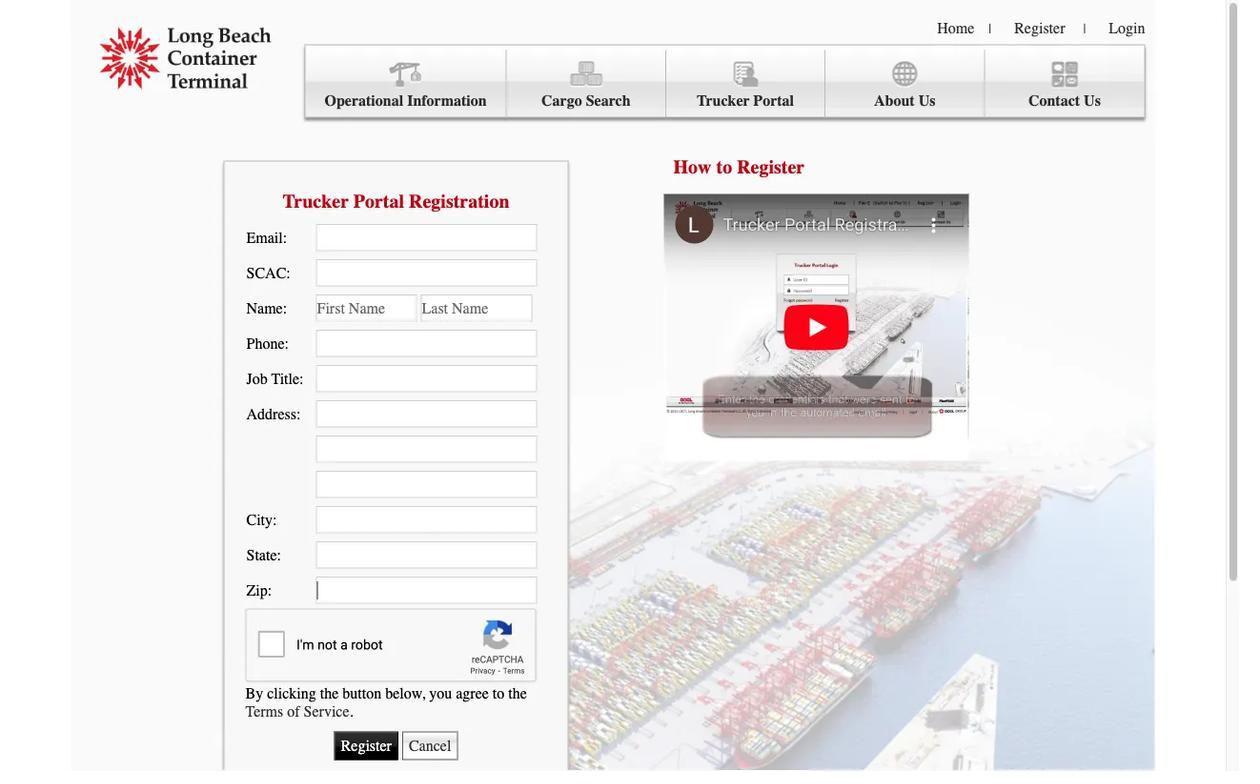 Task type: vqa. For each thing, say whether or not it's contained in the screenshot.
cookies
no



Task type: locate. For each thing, give the bounding box(es) containing it.
home link
[[937, 19, 975, 37]]

contact us
[[1028, 92, 1101, 110]]

: down 'city :'
[[277, 546, 281, 564]]

| right home link
[[989, 21, 991, 36]]

|
[[989, 21, 991, 36], [1083, 21, 1086, 36]]

register link
[[1014, 19, 1065, 37]]

0 horizontal spatial portal
[[353, 190, 404, 212]]

0 vertical spatial register
[[1014, 19, 1065, 37]]

register down trucker portal
[[737, 156, 805, 178]]

trucker portal link
[[666, 50, 826, 118]]

1 horizontal spatial us
[[1084, 92, 1101, 110]]

agree
[[456, 685, 489, 703]]

1 us from the left
[[919, 92, 935, 110]]

1 vertical spatial portal
[[353, 190, 404, 212]]

city :
[[246, 511, 277, 528]]

trucker for trucker portal
[[697, 92, 750, 110]]

us for about us
[[919, 92, 935, 110]]

address :
[[246, 405, 301, 423]]

Name text field
[[316, 294, 417, 321]]

portal up how to register
[[753, 92, 794, 110]]

1 vertical spatial trucker
[[283, 190, 349, 212]]

zip
[[246, 581, 268, 599]]

how to register
[[673, 156, 805, 178]]

Phone text field
[[316, 330, 537, 357]]

| left login
[[1083, 21, 1086, 36]]

0 vertical spatial portal
[[753, 92, 794, 110]]

trucker up how to register
[[697, 92, 750, 110]]

trucker
[[697, 92, 750, 110], [283, 190, 349, 212]]

1 horizontal spatial the
[[508, 685, 527, 703]]

us for contact us
[[1084, 92, 1101, 110]]

: up 'state :'
[[273, 511, 277, 528]]

: up scac :
[[283, 229, 287, 246]]

register up contact us link
[[1014, 19, 1065, 37]]

State text field
[[316, 541, 537, 568]]

0 vertical spatial trucker
[[697, 92, 750, 110]]

of
[[287, 703, 300, 720]]

None text field
[[316, 435, 537, 463], [316, 471, 537, 498], [316, 435, 537, 463], [316, 471, 537, 498]]

contact
[[1028, 92, 1080, 110]]

2 us from the left
[[1084, 92, 1101, 110]]

None submit
[[334, 732, 398, 760]]

1 horizontal spatial |
[[1083, 21, 1086, 36]]

2 the from the left
[[508, 685, 527, 703]]

login
[[1109, 19, 1145, 37]]

operational information link
[[306, 50, 507, 118]]

us right contact
[[1084, 92, 1101, 110]]

0 horizontal spatial trucker
[[283, 190, 349, 212]]

scac
[[246, 264, 286, 281]]

to
[[716, 156, 732, 178], [493, 685, 505, 703]]

title
[[271, 370, 299, 387]]

terms
[[245, 703, 283, 720]]

to right agree on the left of page
[[493, 685, 505, 703]]

0 horizontal spatial to
[[493, 685, 505, 703]]

by
[[245, 685, 263, 703]]

: up title
[[285, 334, 289, 352]]

you
[[429, 685, 452, 703]]

email :
[[246, 229, 287, 246]]

register
[[1014, 19, 1065, 37], [737, 156, 805, 178]]

: down "email :"
[[286, 264, 290, 281]]

city
[[246, 511, 273, 528]]

: down 'state :'
[[268, 581, 272, 599]]

menu bar
[[305, 44, 1145, 118]]

clicking
[[267, 685, 316, 703]]

service
[[304, 703, 349, 720]]

:
[[283, 229, 287, 246], [286, 264, 290, 281], [283, 299, 287, 317], [285, 334, 289, 352], [299, 370, 304, 387], [296, 405, 301, 423], [273, 511, 277, 528], [277, 546, 281, 564], [268, 581, 272, 599]]

phone
[[246, 334, 285, 352]]

1 the from the left
[[320, 685, 339, 703]]

the
[[320, 685, 339, 703], [508, 685, 527, 703]]

: for state :
[[277, 546, 281, 564]]

0 horizontal spatial the
[[320, 685, 339, 703]]

1 vertical spatial to
[[493, 685, 505, 703]]

Zip text field
[[316, 576, 537, 604]]

job title :
[[246, 370, 304, 387]]

by clicking the button below, you agree to the terms of service .
[[245, 685, 527, 720]]

1 | from the left
[[989, 21, 991, 36]]

: down title
[[296, 405, 301, 423]]

1 horizontal spatial trucker
[[697, 92, 750, 110]]

cargo search
[[541, 92, 631, 110]]

.
[[349, 703, 353, 720]]

us right about
[[919, 92, 935, 110]]

: for email :
[[283, 229, 287, 246]]

portal
[[753, 92, 794, 110], [353, 190, 404, 212]]

0 horizontal spatial us
[[919, 92, 935, 110]]

trucker portal registration
[[283, 190, 510, 212]]

Email text field
[[316, 224, 537, 251]]

cancel
[[409, 737, 451, 755]]

home
[[937, 19, 975, 37]]

0 vertical spatial to
[[716, 156, 732, 178]]

portal inside trucker portal link
[[753, 92, 794, 110]]

trucker up "email :"
[[283, 190, 349, 212]]

0 horizontal spatial |
[[989, 21, 991, 36]]

: for city :
[[273, 511, 277, 528]]

state
[[246, 546, 277, 564]]

portal up email text field
[[353, 190, 404, 212]]

operational
[[325, 92, 403, 110]]

1 horizontal spatial to
[[716, 156, 732, 178]]

Address text field
[[316, 400, 537, 427]]

1 vertical spatial register
[[737, 156, 805, 178]]

the left the "."
[[320, 685, 339, 703]]

search
[[586, 92, 631, 110]]

to right how
[[716, 156, 732, 178]]

information
[[407, 92, 487, 110]]

the right agree on the left of page
[[508, 685, 527, 703]]

SCAC text field
[[316, 259, 537, 286]]

cargo
[[541, 92, 582, 110]]

name
[[246, 299, 283, 317]]

: down scac :
[[283, 299, 287, 317]]

how
[[673, 156, 712, 178]]

1 horizontal spatial portal
[[753, 92, 794, 110]]

us
[[919, 92, 935, 110], [1084, 92, 1101, 110]]



Task type: describe. For each thing, give the bounding box(es) containing it.
trucker portal
[[697, 92, 794, 110]]

cargo search link
[[507, 50, 666, 118]]

: for zip :
[[268, 581, 272, 599]]

: for name :
[[283, 299, 287, 317]]

menu bar containing operational information
[[305, 44, 1145, 118]]

: for phone :
[[285, 334, 289, 352]]

Job Title text field
[[316, 365, 537, 392]]

zip :
[[246, 581, 272, 599]]

contact us link
[[985, 50, 1144, 118]]

: right job
[[299, 370, 304, 387]]

trucker for trucker portal registration
[[283, 190, 349, 212]]

login link
[[1109, 19, 1145, 37]]

Last Name text field
[[421, 294, 532, 321]]

2 | from the left
[[1083, 21, 1086, 36]]

about us
[[874, 92, 935, 110]]

terms of service link
[[245, 703, 349, 720]]

scac :
[[246, 264, 290, 281]]

portal for trucker portal
[[753, 92, 794, 110]]

City text field
[[316, 506, 537, 533]]

portal for trucker portal registration
[[353, 190, 404, 212]]

0 horizontal spatial register
[[737, 156, 805, 178]]

to inside by clicking the button below, you agree to the terms of service .
[[493, 685, 505, 703]]

registration
[[409, 190, 510, 212]]

about
[[874, 92, 915, 110]]

name :
[[246, 299, 287, 317]]

: for address :
[[296, 405, 301, 423]]

cancel button
[[402, 732, 458, 760]]

: for scac :
[[286, 264, 290, 281]]

address
[[246, 405, 296, 423]]

state :
[[246, 546, 281, 564]]

job
[[246, 370, 268, 387]]

operational information
[[325, 92, 487, 110]]

about us link
[[826, 50, 985, 118]]

below,
[[385, 685, 425, 703]]

button
[[342, 685, 381, 703]]

1 horizontal spatial register
[[1014, 19, 1065, 37]]

phone :
[[246, 334, 289, 352]]

email
[[246, 229, 283, 246]]



